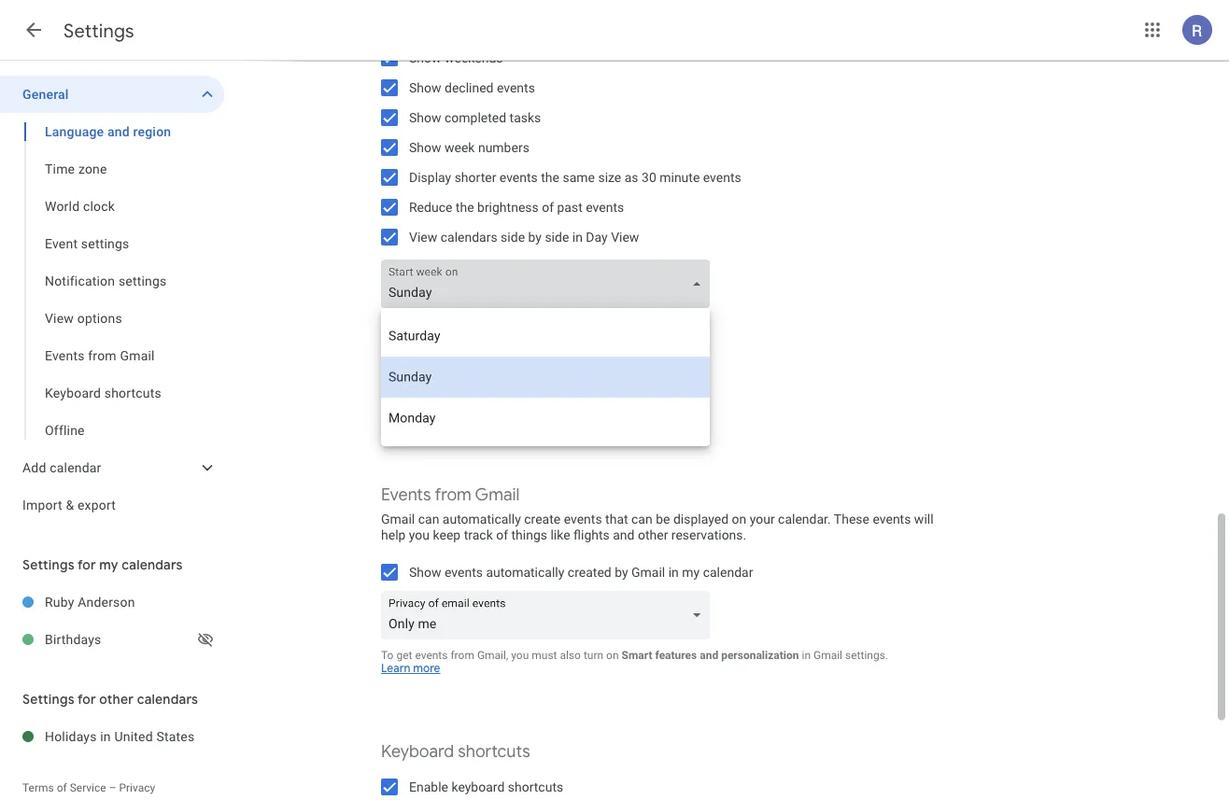 Task type: locate. For each thing, give the bounding box(es) containing it.
shortcuts right "keyboard"
[[508, 779, 563, 795]]

1 horizontal spatial events
[[381, 484, 431, 506]]

show completed tasks
[[409, 110, 541, 125]]

1 horizontal spatial other
[[638, 527, 668, 543]]

these
[[834, 512, 870, 527]]

tree
[[0, 76, 224, 524]]

0 vertical spatial events
[[45, 348, 85, 363]]

2 show from the top
[[409, 80, 441, 95]]

gmail
[[120, 348, 155, 363], [475, 484, 520, 506], [381, 512, 415, 527], [631, 565, 665, 580], [813, 649, 842, 662]]

events inside the events from gmail gmail can automatically create events that can be displayed on your calendar. these events will help you keep track of things like flights and other reservations.
[[381, 484, 431, 506]]

view down reduce
[[409, 229, 437, 245]]

events down view options
[[45, 348, 85, 363]]

0 vertical spatial on
[[732, 512, 746, 527]]

1 horizontal spatial on
[[732, 512, 746, 527]]

learn more link
[[381, 662, 440, 676]]

from inside the events from gmail gmail can automatically create events that can be displayed on your calendar. these events will help you keep track of things like flights and other reservations.
[[435, 484, 471, 506]]

0 horizontal spatial you
[[409, 527, 430, 543]]

1 for from the top
[[77, 557, 96, 573]]

settings up notification settings
[[81, 236, 129, 251]]

shortcuts
[[104, 385, 162, 401], [458, 741, 530, 763], [508, 779, 563, 795]]

2 horizontal spatial and
[[700, 649, 718, 662]]

0 vertical spatial shortcuts
[[104, 385, 162, 401]]

calendars up ruby anderson tree item
[[122, 557, 183, 573]]

0 vertical spatial the
[[541, 170, 559, 185]]

displayed
[[673, 512, 729, 527]]

1 can from the left
[[418, 512, 439, 527]]

1 vertical spatial of
[[496, 527, 508, 543]]

show up display
[[409, 140, 441, 155]]

states
[[156, 729, 195, 744]]

show week numbers
[[409, 140, 529, 155]]

settings for my calendars tree
[[0, 584, 224, 658]]

0 vertical spatial keyboard
[[45, 385, 101, 401]]

time
[[45, 161, 75, 177]]

can right 'help'
[[418, 512, 439, 527]]

2 horizontal spatial of
[[542, 199, 554, 215]]

calendar down reservations.
[[703, 565, 753, 580]]

1 horizontal spatial of
[[496, 527, 508, 543]]

from down options
[[88, 348, 117, 363]]

keyboard
[[45, 385, 101, 401], [381, 741, 454, 763]]

1 vertical spatial events
[[381, 484, 431, 506]]

events right get
[[415, 649, 448, 662]]

1 horizontal spatial side
[[545, 229, 569, 245]]

import & export
[[22, 497, 116, 513]]

0 horizontal spatial of
[[57, 782, 67, 795]]

for
[[77, 557, 96, 573], [77, 691, 96, 708]]

keep
[[433, 527, 461, 543]]

by down reduce the brightness of past events
[[528, 229, 542, 245]]

enable keyboard shortcuts
[[409, 779, 563, 795]]

0 horizontal spatial and
[[107, 124, 130, 139]]

settings up general tree item
[[64, 19, 134, 42]]

for up holidays
[[77, 691, 96, 708]]

gmail down options
[[120, 348, 155, 363]]

ruby anderson
[[45, 594, 135, 610]]

2 vertical spatial calendars
[[137, 691, 198, 708]]

1 vertical spatial by
[[615, 565, 628, 580]]

show left completed
[[409, 110, 441, 125]]

settings for settings for other calendars
[[22, 691, 74, 708]]

in left united on the bottom of the page
[[100, 729, 111, 744]]

events down the size
[[586, 199, 624, 215]]

3 show from the top
[[409, 110, 441, 125]]

my down reservations.
[[682, 565, 700, 580]]

sunday option
[[381, 357, 710, 398]]

1 horizontal spatial you
[[511, 649, 529, 662]]

0 horizontal spatial keyboard shortcuts
[[45, 385, 162, 401]]

0 vertical spatial keyboard shortcuts
[[45, 385, 162, 401]]

gmail up track
[[475, 484, 520, 506]]

from up keep
[[435, 484, 471, 506]]

gmail left settings.
[[813, 649, 842, 662]]

by
[[528, 229, 542, 245], [615, 565, 628, 580]]

2 for from the top
[[77, 691, 96, 708]]

0 vertical spatial automatically
[[443, 512, 521, 527]]

1 horizontal spatial the
[[541, 170, 559, 185]]

1 vertical spatial the
[[456, 199, 474, 215]]

1 horizontal spatial calendar
[[703, 565, 753, 580]]

settings for my calendars
[[22, 557, 183, 573]]

show declined events
[[409, 80, 535, 95]]

1 vertical spatial keyboard
[[381, 741, 454, 763]]

events
[[497, 80, 535, 95], [500, 170, 538, 185], [703, 170, 741, 185], [586, 199, 624, 215], [564, 512, 602, 527], [873, 512, 911, 527], [445, 565, 483, 580], [415, 649, 448, 662]]

automatically down things on the left bottom of page
[[486, 565, 564, 580]]

like
[[551, 527, 570, 543]]

you right 'help'
[[409, 527, 430, 543]]

show for show weekends
[[409, 50, 441, 65]]

0 vertical spatial for
[[77, 557, 96, 573]]

in
[[572, 229, 583, 245], [668, 565, 679, 580], [802, 649, 811, 662], [100, 729, 111, 744]]

group
[[0, 113, 224, 449]]

calendars up states
[[137, 691, 198, 708]]

settings
[[81, 236, 129, 251], [119, 273, 167, 289]]

events up tasks
[[497, 80, 535, 95]]

features
[[655, 649, 697, 662]]

shorter
[[455, 170, 496, 185]]

show down keep
[[409, 565, 441, 580]]

for up the ruby anderson
[[77, 557, 96, 573]]

can left be
[[631, 512, 653, 527]]

events left will
[[873, 512, 911, 527]]

more
[[413, 662, 440, 676]]

settings for event settings
[[81, 236, 129, 251]]

from inside to get events from gmail, you must also turn on smart features and personalization in gmail settings. learn more
[[451, 649, 474, 662]]

1 vertical spatial other
[[99, 691, 134, 708]]

settings for settings
[[64, 19, 134, 42]]

side down 'past'
[[545, 229, 569, 245]]

gmail inside group
[[120, 348, 155, 363]]

1 vertical spatial calendars
[[122, 557, 183, 573]]

1 vertical spatial settings
[[119, 273, 167, 289]]

1 horizontal spatial keyboard
[[381, 741, 454, 763]]

&
[[66, 497, 74, 513]]

other up holidays in united states
[[99, 691, 134, 708]]

keyboard up offline
[[45, 385, 101, 401]]

0 horizontal spatial can
[[418, 512, 439, 527]]

event settings
[[45, 236, 129, 251]]

keyboard shortcuts down events from gmail
[[45, 385, 162, 401]]

the left "same"
[[541, 170, 559, 185]]

reservations.
[[671, 527, 746, 543]]

the down shorter
[[456, 199, 474, 215]]

2 vertical spatial and
[[700, 649, 718, 662]]

will
[[914, 512, 934, 527]]

other inside the events from gmail gmail can automatically create events that can be displayed on your calendar. these events will help you keep track of things like flights and other reservations.
[[638, 527, 668, 543]]

settings for notification settings
[[119, 273, 167, 289]]

1 vertical spatial automatically
[[486, 565, 564, 580]]

0 horizontal spatial the
[[456, 199, 474, 215]]

enable
[[409, 779, 448, 795]]

and left region
[[107, 124, 130, 139]]

None field
[[381, 260, 717, 308], [381, 591, 717, 640], [381, 260, 717, 308], [381, 591, 717, 640]]

gmail inside to get events from gmail, you must also turn on smart features and personalization in gmail settings. learn more
[[813, 649, 842, 662]]

you left the must
[[511, 649, 529, 662]]

1 vertical spatial settings
[[22, 557, 74, 573]]

show for show completed tasks
[[409, 110, 441, 125]]

1 vertical spatial calendar
[[703, 565, 753, 580]]

in left "day"
[[572, 229, 583, 245]]

gmail left keep
[[381, 512, 415, 527]]

calendar up &
[[50, 460, 101, 475]]

of right terms
[[57, 782, 67, 795]]

calendar
[[50, 460, 101, 475], [703, 565, 753, 580]]

1 horizontal spatial can
[[631, 512, 653, 527]]

create
[[524, 512, 561, 527]]

0 horizontal spatial view
[[45, 311, 74, 326]]

0 vertical spatial you
[[409, 527, 430, 543]]

0 vertical spatial settings
[[64, 19, 134, 42]]

from for events from gmail
[[88, 348, 117, 363]]

minute
[[660, 170, 700, 185]]

1 vertical spatial on
[[606, 649, 619, 662]]

on left your at the right bottom
[[732, 512, 746, 527]]

automatically
[[443, 512, 521, 527], [486, 565, 564, 580]]

my up anderson
[[99, 557, 118, 573]]

keyboard
[[452, 779, 505, 795]]

view for view options
[[45, 311, 74, 326]]

display shorter events the same size as 30 minute events
[[409, 170, 741, 185]]

shortcuts up enable keyboard shortcuts
[[458, 741, 530, 763]]

settings up 'ruby'
[[22, 557, 74, 573]]

side down reduce the brightness of past events
[[501, 229, 525, 245]]

ruby
[[45, 594, 74, 610]]

view left options
[[45, 311, 74, 326]]

size
[[598, 170, 621, 185]]

1 vertical spatial for
[[77, 691, 96, 708]]

settings up options
[[119, 273, 167, 289]]

1 vertical spatial and
[[613, 527, 635, 543]]

show for show week numbers
[[409, 140, 441, 155]]

events down track
[[445, 565, 483, 580]]

by right created
[[615, 565, 628, 580]]

calendars for settings for other calendars
[[137, 691, 198, 708]]

my
[[99, 557, 118, 573], [682, 565, 700, 580]]

in right personalization
[[802, 649, 811, 662]]

of right track
[[496, 527, 508, 543]]

you
[[409, 527, 430, 543], [511, 649, 529, 662]]

and right flights
[[613, 527, 635, 543]]

events from gmail gmail can automatically create events that can be displayed on your calendar. these events will help you keep track of things like flights and other reservations.
[[381, 484, 934, 543]]

from left gmail,
[[451, 649, 474, 662]]

1 show from the top
[[409, 50, 441, 65]]

0 horizontal spatial by
[[528, 229, 542, 245]]

automatically left the create
[[443, 512, 521, 527]]

events
[[45, 348, 85, 363], [381, 484, 431, 506]]

holidays
[[45, 729, 97, 744]]

offline
[[45, 423, 85, 438]]

1 vertical spatial from
[[435, 484, 471, 506]]

keyboard shortcuts up "keyboard"
[[381, 741, 530, 763]]

view calendars side by side in day view
[[409, 229, 639, 245]]

0 vertical spatial and
[[107, 124, 130, 139]]

1 horizontal spatial by
[[615, 565, 628, 580]]

shortcuts down events from gmail
[[104, 385, 162, 401]]

show down show weekends
[[409, 80, 441, 95]]

created
[[568, 565, 611, 580]]

other right that
[[638, 527, 668, 543]]

of left 'past'
[[542, 199, 554, 215]]

language and region
[[45, 124, 171, 139]]

on
[[732, 512, 746, 527], [606, 649, 619, 662]]

0 vertical spatial from
[[88, 348, 117, 363]]

0 vertical spatial calendars
[[441, 229, 498, 245]]

0 horizontal spatial on
[[606, 649, 619, 662]]

that
[[605, 512, 628, 527]]

events left that
[[564, 512, 602, 527]]

0 horizontal spatial side
[[501, 229, 525, 245]]

go back image
[[22, 19, 45, 41]]

view right "day"
[[611, 229, 639, 245]]

2 horizontal spatial view
[[611, 229, 639, 245]]

5 show from the top
[[409, 565, 441, 580]]

group containing language and region
[[0, 113, 224, 449]]

1 horizontal spatial view
[[409, 229, 437, 245]]

1 vertical spatial you
[[511, 649, 529, 662]]

side
[[501, 229, 525, 245], [545, 229, 569, 245]]

tasks
[[510, 110, 541, 125]]

tree containing general
[[0, 76, 224, 524]]

0 vertical spatial other
[[638, 527, 668, 543]]

holidays in united states
[[45, 729, 195, 744]]

in down reservations.
[[668, 565, 679, 580]]

2 vertical spatial shortcuts
[[508, 779, 563, 795]]

show left the weekends
[[409, 50, 441, 65]]

and right features
[[700, 649, 718, 662]]

the
[[541, 170, 559, 185], [456, 199, 474, 215]]

settings
[[64, 19, 134, 42], [22, 557, 74, 573], [22, 691, 74, 708]]

weekends
[[445, 50, 503, 65]]

1 vertical spatial keyboard shortcuts
[[381, 741, 530, 763]]

on right turn
[[606, 649, 619, 662]]

smart
[[622, 649, 652, 662]]

keyboard up the enable
[[381, 741, 454, 763]]

0 vertical spatial settings
[[81, 236, 129, 251]]

2 vertical spatial from
[[451, 649, 474, 662]]

events up 'help'
[[381, 484, 431, 506]]

calendars down reduce
[[441, 229, 498, 245]]

automatically inside the events from gmail gmail can automatically create events that can be displayed on your calendar. these events will help you keep track of things like flights and other reservations.
[[443, 512, 521, 527]]

2 vertical spatial settings
[[22, 691, 74, 708]]

of
[[542, 199, 554, 215], [496, 527, 508, 543], [57, 782, 67, 795]]

settings up holidays
[[22, 691, 74, 708]]

region
[[133, 124, 171, 139]]

0 vertical spatial calendar
[[50, 460, 101, 475]]

4 show from the top
[[409, 140, 441, 155]]

0 horizontal spatial events
[[45, 348, 85, 363]]

on inside to get events from gmail, you must also turn on smart features and personalization in gmail settings. learn more
[[606, 649, 619, 662]]

also
[[560, 649, 581, 662]]

be
[[656, 512, 670, 527]]

1 horizontal spatial and
[[613, 527, 635, 543]]



Task type: vqa. For each thing, say whether or not it's contained in the screenshot.
bookings
no



Task type: describe. For each thing, give the bounding box(es) containing it.
30
[[642, 170, 656, 185]]

world
[[45, 198, 80, 214]]

must
[[532, 649, 557, 662]]

events right minute
[[703, 170, 741, 185]]

your
[[750, 512, 775, 527]]

zone
[[78, 161, 107, 177]]

0 vertical spatial of
[[542, 199, 554, 215]]

view for view calendars side by side in day view
[[409, 229, 437, 245]]

for for other
[[77, 691, 96, 708]]

notification settings
[[45, 273, 167, 289]]

anderson
[[78, 594, 135, 610]]

gmail,
[[477, 649, 508, 662]]

2 can from the left
[[631, 512, 653, 527]]

completed
[[445, 110, 506, 125]]

reduce
[[409, 199, 452, 215]]

on inside the events from gmail gmail can automatically create events that can be displayed on your calendar. these events will help you keep track of things like flights and other reservations.
[[732, 512, 746, 527]]

birthdays
[[45, 632, 101, 647]]

–
[[109, 782, 116, 795]]

2 vertical spatial of
[[57, 782, 67, 795]]

day
[[586, 229, 608, 245]]

service
[[70, 782, 106, 795]]

1 horizontal spatial my
[[682, 565, 700, 580]]

import
[[22, 497, 62, 513]]

birthdays link
[[45, 621, 194, 658]]

from for events from gmail gmail can automatically create events that can be displayed on your calendar. these events will help you keep track of things like flights and other reservations.
[[435, 484, 471, 506]]

learn
[[381, 662, 411, 676]]

add calendar
[[22, 460, 101, 475]]

settings for other calendars
[[22, 691, 198, 708]]

1 vertical spatial shortcuts
[[458, 741, 530, 763]]

events for events from gmail
[[45, 348, 85, 363]]

show for show declined events
[[409, 80, 441, 95]]

terms
[[22, 782, 54, 795]]

turn
[[584, 649, 604, 662]]

and inside to get events from gmail, you must also turn on smart features and personalization in gmail settings. learn more
[[700, 649, 718, 662]]

brightness
[[477, 199, 539, 215]]

holidays in united states link
[[45, 718, 224, 756]]

0 horizontal spatial calendar
[[50, 460, 101, 475]]

help
[[381, 527, 406, 543]]

1 horizontal spatial keyboard shortcuts
[[381, 741, 530, 763]]

calendars for settings for my calendars
[[122, 557, 183, 573]]

notification
[[45, 273, 115, 289]]

0 horizontal spatial my
[[99, 557, 118, 573]]

you inside to get events from gmail, you must also turn on smart features and personalization in gmail settings. learn more
[[511, 649, 529, 662]]

of inside the events from gmail gmail can automatically create events that can be displayed on your calendar. these events will help you keep track of things like flights and other reservations.
[[496, 527, 508, 543]]

get
[[396, 649, 412, 662]]

start week on list box
[[381, 308, 710, 446]]

show events automatically created by gmail in my calendar
[[409, 565, 753, 580]]

0 horizontal spatial other
[[99, 691, 134, 708]]

declined
[[445, 80, 494, 95]]

language
[[45, 124, 104, 139]]

events for events from gmail gmail can automatically create events that can be displayed on your calendar. these events will help you keep track of things like flights and other reservations.
[[381, 484, 431, 506]]

reduce the brightness of past events
[[409, 199, 624, 215]]

time zone
[[45, 161, 107, 177]]

event
[[45, 236, 78, 251]]

personalization
[[721, 649, 799, 662]]

display
[[409, 170, 451, 185]]

to
[[381, 649, 394, 662]]

calendar.
[[778, 512, 831, 527]]

numbers
[[478, 140, 529, 155]]

1 side from the left
[[501, 229, 525, 245]]

world clock
[[45, 198, 115, 214]]

terms of service link
[[22, 782, 106, 795]]

0 vertical spatial by
[[528, 229, 542, 245]]

general tree item
[[0, 76, 224, 113]]

birthdays tree item
[[0, 621, 224, 658]]

monday option
[[381, 398, 710, 439]]

events inside to get events from gmail, you must also turn on smart features and personalization in gmail settings. learn more
[[415, 649, 448, 662]]

add
[[22, 460, 46, 475]]

settings for settings for my calendars
[[22, 557, 74, 573]]

show for show events automatically created by gmail in my calendar
[[409, 565, 441, 580]]

things
[[511, 527, 547, 543]]

settings heading
[[64, 19, 134, 42]]

you inside the events from gmail gmail can automatically create events that can be displayed on your calendar. these events will help you keep track of things like flights and other reservations.
[[409, 527, 430, 543]]

privacy link
[[119, 782, 155, 795]]

in inside tree item
[[100, 729, 111, 744]]

0 horizontal spatial keyboard
[[45, 385, 101, 401]]

gmail down be
[[631, 565, 665, 580]]

show weekends
[[409, 50, 503, 65]]

export
[[78, 497, 116, 513]]

saturday option
[[381, 316, 710, 357]]

terms of service – privacy
[[22, 782, 155, 795]]

as
[[625, 170, 638, 185]]

privacy
[[119, 782, 155, 795]]

clock
[[83, 198, 115, 214]]

in inside to get events from gmail, you must also turn on smart features and personalization in gmail settings. learn more
[[802, 649, 811, 662]]

options
[[77, 311, 122, 326]]

and inside the events from gmail gmail can automatically create events that can be displayed on your calendar. these events will help you keep track of things like flights and other reservations.
[[613, 527, 635, 543]]

week
[[445, 140, 475, 155]]

events up reduce the brightness of past events
[[500, 170, 538, 185]]

ruby anderson tree item
[[0, 584, 224, 621]]

view options
[[45, 311, 122, 326]]

for for my
[[77, 557, 96, 573]]

holidays in united states tree item
[[0, 718, 224, 756]]

united
[[114, 729, 153, 744]]

same
[[563, 170, 595, 185]]

track
[[464, 527, 493, 543]]

past
[[557, 199, 583, 215]]

settings.
[[845, 649, 888, 662]]

to get events from gmail, you must also turn on smart features and personalization in gmail settings. learn more
[[381, 649, 888, 676]]

flights
[[574, 527, 610, 543]]

events from gmail
[[45, 348, 155, 363]]

general
[[22, 86, 69, 102]]

2 side from the left
[[545, 229, 569, 245]]



